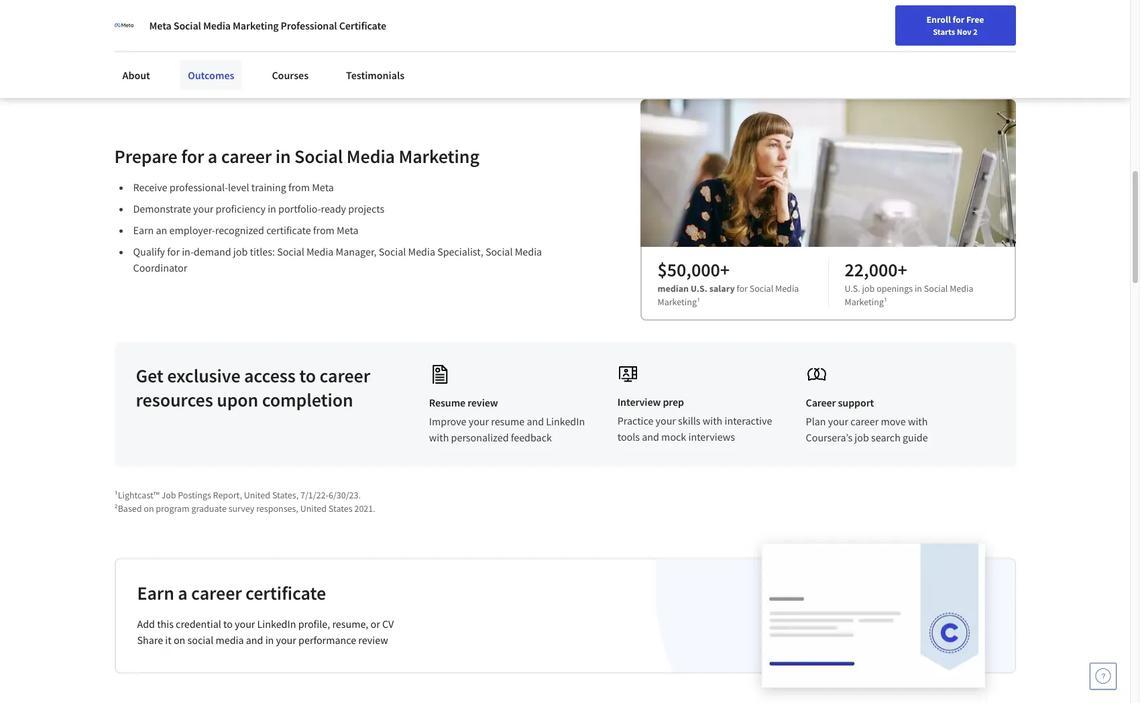 Task type: locate. For each thing, give the bounding box(es) containing it.
0 horizontal spatial u.s.
[[691, 283, 708, 295]]

earn left an
[[133, 223, 154, 237]]

postings
[[178, 489, 211, 501]]

2 u.s. from the left
[[845, 283, 861, 295]]

social right "openings"
[[924, 283, 948, 295]]

u.s. inside the 22,000 + u.s. job openings in social media marketing
[[845, 283, 861, 295]]

marketing inside the 22,000 + u.s. job openings in social media marketing
[[845, 296, 884, 308]]

social inside the 22,000 + u.s. job openings in social media marketing
[[924, 283, 948, 295]]

1 horizontal spatial ¹
[[884, 296, 888, 308]]

linkedin
[[546, 415, 585, 428], [257, 617, 296, 631]]

to up media
[[223, 617, 233, 631]]

1 vertical spatial on
[[174, 633, 185, 647]]

your up personalized
[[469, 415, 489, 428]]

qualify
[[133, 245, 165, 258]]

certificate up profile,
[[246, 581, 326, 605]]

social right salary
[[750, 283, 774, 295]]

1 vertical spatial meta
[[312, 181, 334, 194]]

linkedin up feedback
[[546, 415, 585, 428]]

meta up manager,
[[337, 223, 359, 237]]

to
[[299, 364, 316, 388], [223, 617, 233, 631]]

on right it
[[174, 633, 185, 647]]

to inside get exclusive access to career resources upon completion
[[299, 364, 316, 388]]

specialist,
[[437, 245, 483, 258]]

access
[[244, 364, 296, 388]]

on inside ¹lightcast™ job postings report, united states, 7/1/22-6/30/23. ²based on program graduate survey responses, united states 2021.
[[144, 503, 154, 515]]

and right tools
[[642, 430, 659, 444]]

certificate down 'portfolio-'
[[266, 223, 311, 237]]

¹ down $50,000 + median u.s. salary
[[697, 296, 700, 308]]

job inside qualify for in-demand job titles: social media manager, social media specialist, social media coordinator
[[233, 245, 248, 258]]

1 horizontal spatial with
[[703, 414, 723, 427]]

linkedin inside add this credential to your linkedin profile, resume, or cv share it on social media and in your performance review
[[257, 617, 296, 631]]

for up the professional-
[[181, 144, 204, 168]]

english
[[873, 15, 906, 29]]

to right access
[[299, 364, 316, 388]]

2 horizontal spatial with
[[908, 415, 928, 428]]

resume review improve your resume and linkedin with personalized feedback
[[429, 396, 585, 444]]

1 horizontal spatial review
[[468, 396, 498, 409]]

review inside the resume review improve your resume and linkedin with personalized feedback
[[468, 396, 498, 409]]

0 vertical spatial job
[[233, 245, 248, 258]]

review down or
[[358, 633, 388, 647]]

meta up ready
[[312, 181, 334, 194]]

skills
[[678, 414, 701, 427]]

report,
[[213, 489, 242, 501]]

with down the 'improve'
[[429, 431, 449, 444]]

a up the professional-
[[208, 144, 217, 168]]

u.s. inside $50,000 + median u.s. salary
[[691, 283, 708, 295]]

1 vertical spatial united
[[300, 503, 327, 515]]

in
[[275, 144, 291, 168], [268, 202, 276, 215], [915, 283, 922, 295], [265, 633, 274, 647]]

job
[[233, 245, 248, 258], [862, 283, 875, 295], [855, 431, 869, 444]]

for inside for social media marketing
[[737, 283, 748, 295]]

¹ down "openings"
[[884, 296, 888, 308]]

interview prep practice your skills with interactive tools and mock interviews
[[618, 395, 772, 444]]

1 horizontal spatial and
[[527, 415, 544, 428]]

for up nov on the right top
[[953, 13, 965, 25]]

None search field
[[191, 8, 513, 35]]

graduate
[[191, 503, 227, 515]]

0 horizontal spatial on
[[144, 503, 154, 515]]

median
[[658, 283, 689, 295]]

0 vertical spatial to
[[299, 364, 316, 388]]

1 vertical spatial review
[[358, 633, 388, 647]]

0 vertical spatial on
[[144, 503, 154, 515]]

1 horizontal spatial +
[[898, 258, 907, 282]]

social up ready
[[294, 144, 343, 168]]

your inside career support plan your career move with coursera's job search guide
[[828, 415, 849, 428]]

in inside the 22,000 + u.s. job openings in social media marketing
[[915, 283, 922, 295]]

meta
[[149, 19, 172, 32], [312, 181, 334, 194], [337, 223, 359, 237]]

upon
[[217, 388, 258, 412]]

job inside career support plan your career move with coursera's job search guide
[[855, 431, 869, 444]]

0 horizontal spatial review
[[358, 633, 388, 647]]

from up 'portfolio-'
[[288, 181, 310, 194]]

help center image
[[1095, 668, 1112, 684]]

0 vertical spatial and
[[527, 415, 544, 428]]

demonstrate your proficiency in portfolio-ready projects
[[133, 202, 384, 215]]

1 ¹ from the left
[[697, 296, 700, 308]]

22,000
[[845, 258, 898, 282]]

2 vertical spatial job
[[855, 431, 869, 444]]

2 horizontal spatial and
[[642, 430, 659, 444]]

tools
[[618, 430, 640, 444]]

1 horizontal spatial linkedin
[[546, 415, 585, 428]]

practice
[[618, 414, 654, 427]]

earn a career certificate
[[137, 581, 326, 605]]

1 horizontal spatial a
[[208, 144, 217, 168]]

for inside qualify for in-demand job titles: social media manager, social media specialist, social media coordinator
[[167, 245, 180, 258]]

review up resume
[[468, 396, 498, 409]]

titles:
[[250, 245, 275, 258]]

1 vertical spatial to
[[223, 617, 233, 631]]

1 horizontal spatial u.s.
[[845, 283, 861, 295]]

and inside the resume review improve your resume and linkedin with personalized feedback
[[527, 415, 544, 428]]

1 vertical spatial job
[[862, 283, 875, 295]]

and up feedback
[[527, 415, 544, 428]]

+
[[720, 258, 730, 282], [898, 258, 907, 282]]

7/1/22-
[[300, 489, 329, 501]]

0 horizontal spatial +
[[720, 258, 730, 282]]

0 vertical spatial linkedin
[[546, 415, 585, 428]]

with inside the resume review improve your resume and linkedin with personalized feedback
[[429, 431, 449, 444]]

job down 22,000
[[862, 283, 875, 295]]

for left in- at the left of the page
[[167, 245, 180, 258]]

6/30/23.
[[329, 489, 361, 501]]

¹lightcast™ job postings report, united states, 7/1/22-6/30/23. ²based on program graduate survey responses, united states 2021.
[[114, 489, 376, 515]]

starts
[[933, 26, 955, 37]]

survey
[[229, 503, 254, 515]]

profile,
[[298, 617, 330, 631]]

u.s. down 22,000
[[845, 283, 861, 295]]

1 vertical spatial certificate
[[246, 581, 326, 605]]

media inside the 22,000 + u.s. job openings in social media marketing
[[950, 283, 974, 295]]

0 horizontal spatial linkedin
[[257, 617, 296, 631]]

with up interviews
[[703, 414, 723, 427]]

in-
[[182, 245, 194, 258]]

enroll
[[927, 13, 951, 25]]

on down ¹lightcast™
[[144, 503, 154, 515]]

your left performance
[[276, 633, 296, 647]]

0 vertical spatial certificate
[[266, 223, 311, 237]]

for right salary
[[737, 283, 748, 295]]

1 vertical spatial linkedin
[[257, 617, 296, 631]]

interviews
[[689, 430, 735, 444]]

in up training
[[275, 144, 291, 168]]

about
[[122, 68, 150, 82]]

for for starts
[[953, 13, 965, 25]]

job left the search
[[855, 431, 869, 444]]

0 horizontal spatial and
[[246, 633, 263, 647]]

¹ for $50,000
[[697, 296, 700, 308]]

meta right meta image
[[149, 19, 172, 32]]

meta social media marketing professional certificate
[[149, 19, 386, 32]]

0 horizontal spatial with
[[429, 431, 449, 444]]

1 vertical spatial a
[[178, 581, 188, 605]]

certificate
[[266, 223, 311, 237], [246, 581, 326, 605]]

with
[[703, 414, 723, 427], [908, 415, 928, 428], [429, 431, 449, 444]]

a
[[208, 144, 217, 168], [178, 581, 188, 605]]

professional-
[[170, 181, 228, 194]]

social
[[174, 19, 201, 32], [294, 144, 343, 168], [277, 245, 304, 258], [379, 245, 406, 258], [486, 245, 513, 258], [750, 283, 774, 295], [924, 283, 948, 295]]

personalized
[[451, 431, 509, 444]]

to inside add this credential to your linkedin profile, resume, or cv share it on social media and in your performance review
[[223, 617, 233, 631]]

show notifications image
[[949, 17, 965, 33]]

+ inside the 22,000 + u.s. job openings in social media marketing
[[898, 258, 907, 282]]

social right specialist,
[[486, 245, 513, 258]]

united
[[244, 489, 270, 501], [300, 503, 327, 515]]

in down training
[[268, 202, 276, 215]]

0 vertical spatial from
[[288, 181, 310, 194]]

with inside interview prep practice your skills with interactive tools and mock interviews
[[703, 414, 723, 427]]

earn for earn an employer-recognized certificate from meta
[[133, 223, 154, 237]]

your inside interview prep practice your skills with interactive tools and mock interviews
[[656, 414, 676, 427]]

on
[[144, 503, 154, 515], [174, 633, 185, 647]]

2 vertical spatial meta
[[337, 223, 359, 237]]

u.s.
[[691, 283, 708, 295], [845, 283, 861, 295]]

2 ¹ from the left
[[884, 296, 888, 308]]

+ inside $50,000 + median u.s. salary
[[720, 258, 730, 282]]

your down the professional-
[[193, 202, 214, 215]]

with up guide
[[908, 415, 928, 428]]

earn for earn a career certificate
[[137, 581, 174, 605]]

job inside the 22,000 + u.s. job openings in social media marketing
[[862, 283, 875, 295]]

your up mock
[[656, 414, 676, 427]]

get exclusive access to career resources upon completion
[[136, 364, 370, 412]]

social right titles:
[[277, 245, 304, 258]]

0 horizontal spatial meta
[[149, 19, 172, 32]]

coursera career certificate image
[[762, 544, 986, 687]]

0 vertical spatial united
[[244, 489, 270, 501]]

from
[[288, 181, 310, 194], [313, 223, 335, 237]]

your up coursera's
[[828, 415, 849, 428]]

1 horizontal spatial on
[[174, 633, 185, 647]]

1 u.s. from the left
[[691, 283, 708, 295]]

and inside add this credential to your linkedin profile, resume, or cv share it on social media and in your performance review
[[246, 633, 263, 647]]

united up survey
[[244, 489, 270, 501]]

in right "openings"
[[915, 283, 922, 295]]

from down ready
[[313, 223, 335, 237]]

qualify for in-demand job titles: social media manager, social media specialist, social media coordinator
[[133, 245, 542, 274]]

2 + from the left
[[898, 258, 907, 282]]

1 horizontal spatial to
[[299, 364, 316, 388]]

program
[[156, 503, 190, 515]]

0 vertical spatial earn
[[133, 223, 154, 237]]

united down 7/1/22-
[[300, 503, 327, 515]]

courses link
[[264, 60, 317, 90]]

in right media
[[265, 633, 274, 647]]

level
[[228, 181, 249, 194]]

for inside enroll for free starts nov 2
[[953, 13, 965, 25]]

0 horizontal spatial ¹
[[697, 296, 700, 308]]

to for career
[[299, 364, 316, 388]]

2 vertical spatial and
[[246, 633, 263, 647]]

and
[[527, 415, 544, 428], [642, 430, 659, 444], [246, 633, 263, 647]]

1 + from the left
[[720, 258, 730, 282]]

social inside for social media marketing
[[750, 283, 774, 295]]

courses
[[272, 68, 309, 82]]

social right manager,
[[379, 245, 406, 258]]

in inside add this credential to your linkedin profile, resume, or cv share it on social media and in your performance review
[[265, 633, 274, 647]]

projects
[[348, 202, 384, 215]]

linkedin left profile,
[[257, 617, 296, 631]]

0 vertical spatial meta
[[149, 19, 172, 32]]

1 vertical spatial and
[[642, 430, 659, 444]]

+ up salary
[[720, 258, 730, 282]]

a up "credential"
[[178, 581, 188, 605]]

+ for 22,000
[[898, 258, 907, 282]]

0 vertical spatial review
[[468, 396, 498, 409]]

$50,000 + median u.s. salary
[[658, 258, 735, 295]]

1 horizontal spatial united
[[300, 503, 327, 515]]

resources
[[136, 388, 213, 412]]

+ up "openings"
[[898, 258, 907, 282]]

0 vertical spatial a
[[208, 144, 217, 168]]

prep
[[663, 395, 684, 409]]

0 horizontal spatial united
[[244, 489, 270, 501]]

certificate
[[339, 19, 386, 32]]

marketing inside for social media marketing
[[658, 296, 697, 308]]

u.s. down $50,000
[[691, 283, 708, 295]]

portfolio-
[[278, 202, 321, 215]]

+ for $50,000
[[720, 258, 730, 282]]

1 vertical spatial earn
[[137, 581, 174, 605]]

earn up add
[[137, 581, 174, 605]]

0 horizontal spatial to
[[223, 617, 233, 631]]

1 vertical spatial from
[[313, 223, 335, 237]]

job down recognized
[[233, 245, 248, 258]]

¹lightcast™
[[114, 489, 159, 501]]

and right media
[[246, 633, 263, 647]]

your up media
[[235, 617, 255, 631]]



Task type: vqa. For each thing, say whether or not it's contained in the screenshot.
group
no



Task type: describe. For each thing, give the bounding box(es) containing it.
interactive
[[725, 414, 772, 427]]

demand
[[194, 245, 231, 258]]

to for your
[[223, 617, 233, 631]]

outcomes link
[[180, 60, 242, 90]]

get
[[136, 364, 164, 388]]

coordinator
[[133, 261, 187, 274]]

prepare for a career in social media marketing
[[114, 144, 480, 168]]

for left business
[[266, 19, 279, 33]]

english button
[[849, 0, 930, 44]]

earn an employer-recognized certificate from meta
[[133, 223, 359, 237]]

review inside add this credential to your linkedin profile, resume, or cv share it on social media and in your performance review
[[358, 633, 388, 647]]

media inside for social media marketing
[[775, 283, 799, 295]]

career inside get exclusive access to career resources upon completion
[[320, 364, 370, 388]]

add this credential to your linkedin profile, resume, or cv share it on social media and in your performance review
[[137, 617, 394, 647]]

career inside career support plan your career move with coursera's job search guide
[[851, 415, 879, 428]]

meta image
[[114, 16, 133, 35]]

ready
[[321, 202, 346, 215]]

coursera
[[222, 19, 263, 33]]

move
[[881, 415, 906, 428]]

receive
[[133, 181, 167, 194]]

support
[[838, 396, 874, 409]]

with inside career support plan your career move with coursera's job search guide
[[908, 415, 928, 428]]

social right 'learn' in the top of the page
[[174, 19, 201, 32]]

interview
[[618, 395, 661, 409]]

salary
[[710, 283, 735, 295]]

resume
[[429, 396, 466, 409]]

job
[[161, 489, 176, 501]]

recognized
[[215, 223, 264, 237]]

¹ for 22,000
[[884, 296, 888, 308]]

resume
[[491, 415, 525, 428]]

for social media marketing
[[658, 283, 799, 308]]

2021.
[[354, 503, 376, 515]]

demonstrate
[[133, 202, 191, 215]]

1 horizontal spatial meta
[[312, 181, 334, 194]]

cv
[[382, 617, 394, 631]]

proficiency
[[216, 202, 266, 215]]

coursera enterprise logos image
[[717, 0, 985, 24]]

learn
[[137, 19, 163, 33]]

completion
[[262, 388, 353, 412]]

credential
[[176, 617, 221, 631]]

manager,
[[336, 245, 377, 258]]

openings
[[877, 283, 913, 295]]

responses,
[[256, 503, 298, 515]]

1 horizontal spatial from
[[313, 223, 335, 237]]

or
[[371, 617, 380, 631]]

career support plan your career move with coursera's job search guide
[[806, 396, 928, 444]]

about link
[[114, 60, 158, 90]]

testimonials link
[[338, 60, 413, 90]]

for for demand
[[167, 245, 180, 258]]

0 horizontal spatial a
[[178, 581, 188, 605]]

add
[[137, 617, 155, 631]]

testimonials
[[346, 68, 405, 82]]

exclusive
[[167, 364, 241, 388]]

it
[[165, 633, 172, 647]]

share
[[137, 633, 163, 647]]

linkedin inside the resume review improve your resume and linkedin with personalized feedback
[[546, 415, 585, 428]]

enroll for free starts nov 2
[[927, 13, 984, 37]]

about
[[192, 19, 220, 33]]

22,000 + u.s. job openings in social media marketing
[[845, 258, 974, 308]]

states,
[[272, 489, 299, 501]]

this
[[157, 617, 174, 631]]

improve
[[429, 415, 467, 428]]

media
[[216, 633, 244, 647]]

social
[[187, 633, 214, 647]]

your inside the resume review improve your resume and linkedin with personalized feedback
[[469, 415, 489, 428]]

coursera's
[[806, 431, 853, 444]]

performance
[[299, 633, 356, 647]]

outcomes
[[188, 68, 234, 82]]

professional
[[281, 19, 337, 32]]

and inside interview prep practice your skills with interactive tools and mock interviews
[[642, 430, 659, 444]]

²based
[[114, 503, 142, 515]]

free
[[967, 13, 984, 25]]

2 horizontal spatial meta
[[337, 223, 359, 237]]

business
[[281, 19, 322, 33]]

learn more about coursera for business
[[137, 19, 322, 33]]

$50,000
[[658, 258, 720, 282]]

states
[[329, 503, 353, 515]]

employer-
[[169, 223, 215, 237]]

for for career
[[181, 144, 204, 168]]

more
[[165, 19, 190, 33]]

2
[[973, 26, 978, 37]]

plan
[[806, 415, 826, 428]]

on inside add this credential to your linkedin profile, resume, or cv share it on social media and in your performance review
[[174, 633, 185, 647]]

search
[[871, 431, 901, 444]]

mock
[[662, 430, 686, 444]]

receive professional-level training from meta
[[133, 181, 334, 194]]

resume,
[[332, 617, 369, 631]]

training
[[251, 181, 286, 194]]

0 horizontal spatial from
[[288, 181, 310, 194]]

an
[[156, 223, 167, 237]]

feedback
[[511, 431, 552, 444]]

guide
[[903, 431, 928, 444]]



